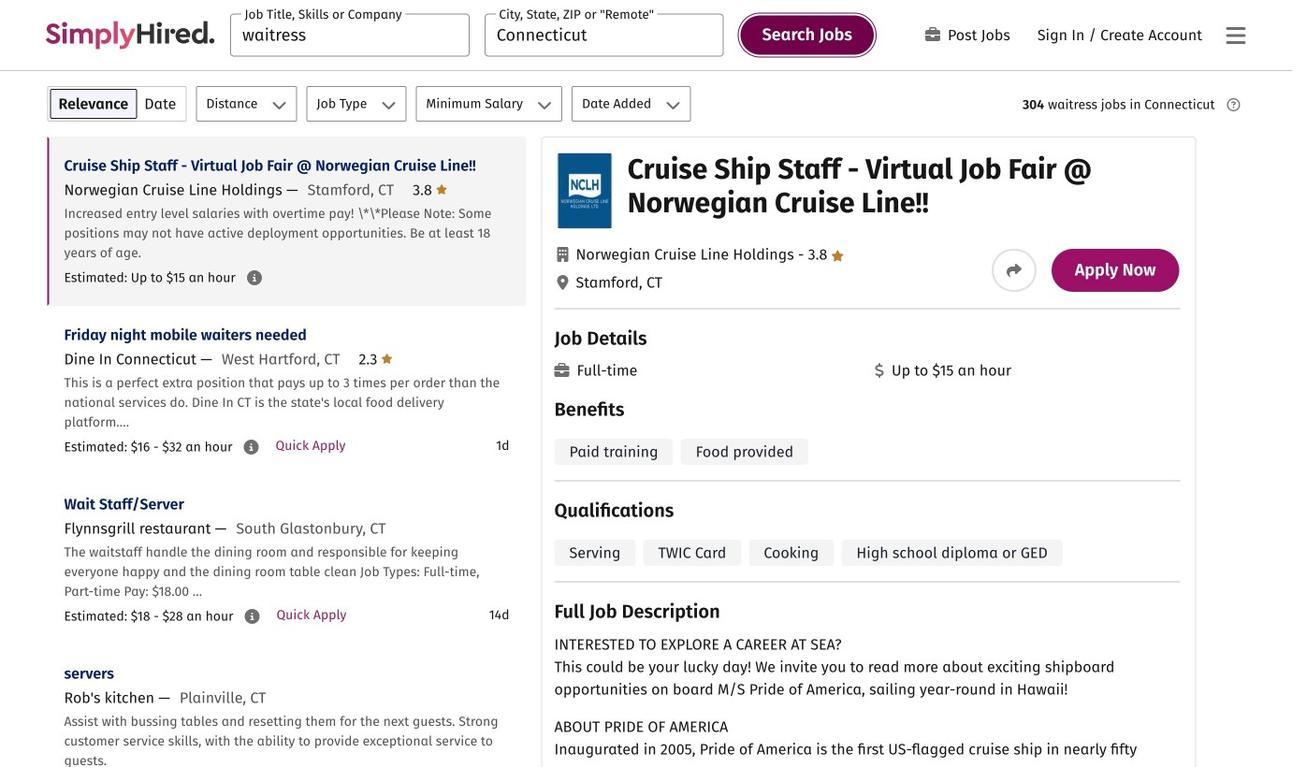 Task type: locate. For each thing, give the bounding box(es) containing it.
0 horizontal spatial star image
[[436, 182, 447, 197]]

None field
[[230, 14, 470, 57], [485, 14, 724, 57], [230, 14, 470, 57], [485, 14, 724, 57]]

0 vertical spatial 3.8 out of 5 stars element
[[413, 181, 447, 199]]

company logo for norwegian cruise line holdings image
[[558, 153, 612, 228]]

0 vertical spatial star image
[[436, 182, 447, 197]]

1 vertical spatial star image
[[832, 250, 844, 262]]

briefcase image
[[554, 363, 569, 378]]

job salary disclaimer image
[[244, 440, 259, 455], [245, 609, 260, 624]]

star image inside cruise ship staff - virtual job fair @ norwegian cruise line!! 'element'
[[832, 250, 844, 262]]

1 vertical spatial job salary disclaimer image
[[245, 609, 260, 624]]

briefcase image
[[926, 27, 941, 42]]

1 horizontal spatial star image
[[832, 250, 844, 262]]

3.8 out of 5 stars element
[[413, 181, 447, 199], [794, 246, 844, 263]]

building image
[[557, 247, 569, 262]]

star image
[[436, 182, 447, 197], [832, 250, 844, 262]]

1 vertical spatial 3.8 out of 5 stars element
[[794, 246, 844, 263]]

1 horizontal spatial 3.8 out of 5 stars element
[[794, 246, 844, 263]]

cruise ship staff - virtual job fair @ norwegian cruise line!! element
[[541, 137, 1196, 767]]

list
[[47, 137, 526, 767]]

star image for 3.8 out of 5 stars element in the cruise ship staff - virtual job fair @ norwegian cruise line!! 'element'
[[832, 250, 844, 262]]

2.3 out of 5 stars element
[[359, 350, 393, 368]]

None text field
[[230, 14, 470, 57], [485, 14, 724, 57], [230, 14, 470, 57], [485, 14, 724, 57]]

simplyhired logo image
[[45, 21, 215, 49]]

location dot image
[[557, 275, 569, 290]]

share this job image
[[1007, 263, 1022, 278]]



Task type: describe. For each thing, give the bounding box(es) containing it.
3.8 out of 5 stars element inside cruise ship staff - virtual job fair @ norwegian cruise line!! 'element'
[[794, 246, 844, 263]]

star image
[[381, 351, 393, 366]]

0 horizontal spatial 3.8 out of 5 stars element
[[413, 181, 447, 199]]

sponsored jobs disclaimer image
[[1227, 98, 1240, 111]]

job salary disclaimer image
[[247, 270, 262, 285]]

star image for the left 3.8 out of 5 stars element
[[436, 182, 447, 197]]

main menu image
[[1226, 24, 1246, 47]]

0 vertical spatial job salary disclaimer image
[[244, 440, 259, 455]]

dollar sign image
[[875, 363, 884, 378]]



Task type: vqa. For each thing, say whether or not it's contained in the screenshot.
3.6 out of 5 stars element
no



